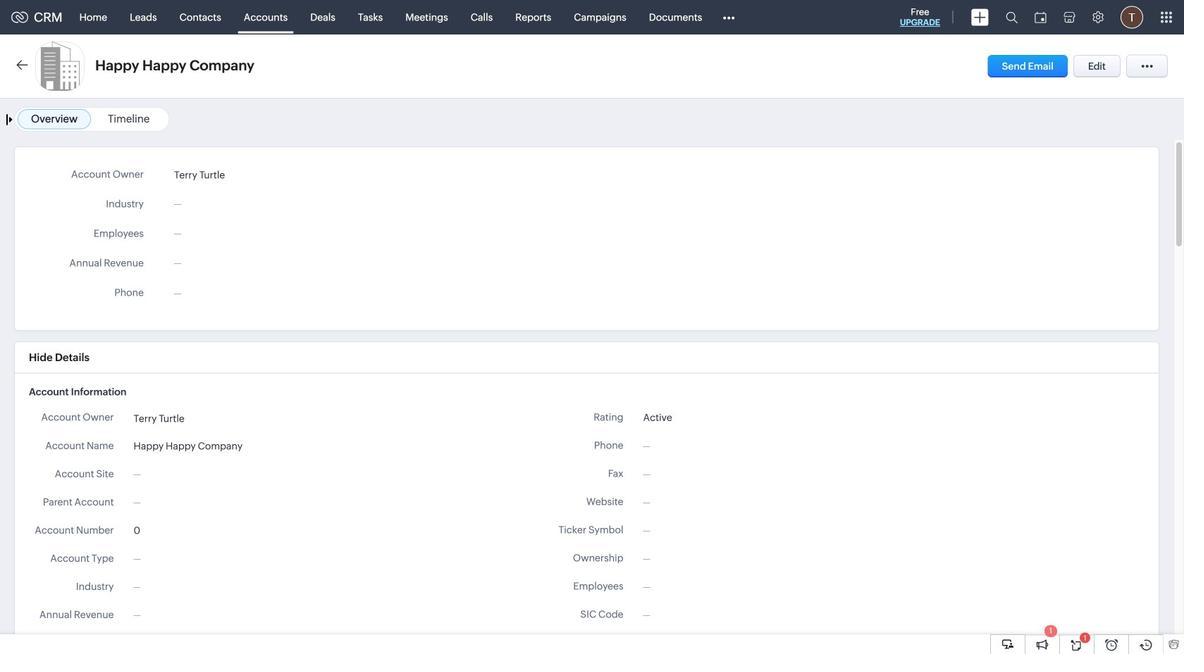 Task type: vqa. For each thing, say whether or not it's contained in the screenshot.
Data Administration dropdown button
no



Task type: describe. For each thing, give the bounding box(es) containing it.
create menu element
[[963, 0, 998, 34]]

profile image
[[1121, 6, 1144, 29]]

logo image
[[11, 12, 28, 23]]

profile element
[[1113, 0, 1152, 34]]



Task type: locate. For each thing, give the bounding box(es) containing it.
search image
[[1006, 11, 1018, 23]]

Other Modules field
[[714, 6, 744, 29]]

search element
[[998, 0, 1027, 35]]

calendar image
[[1035, 12, 1047, 23]]

create menu image
[[972, 9, 989, 26]]



